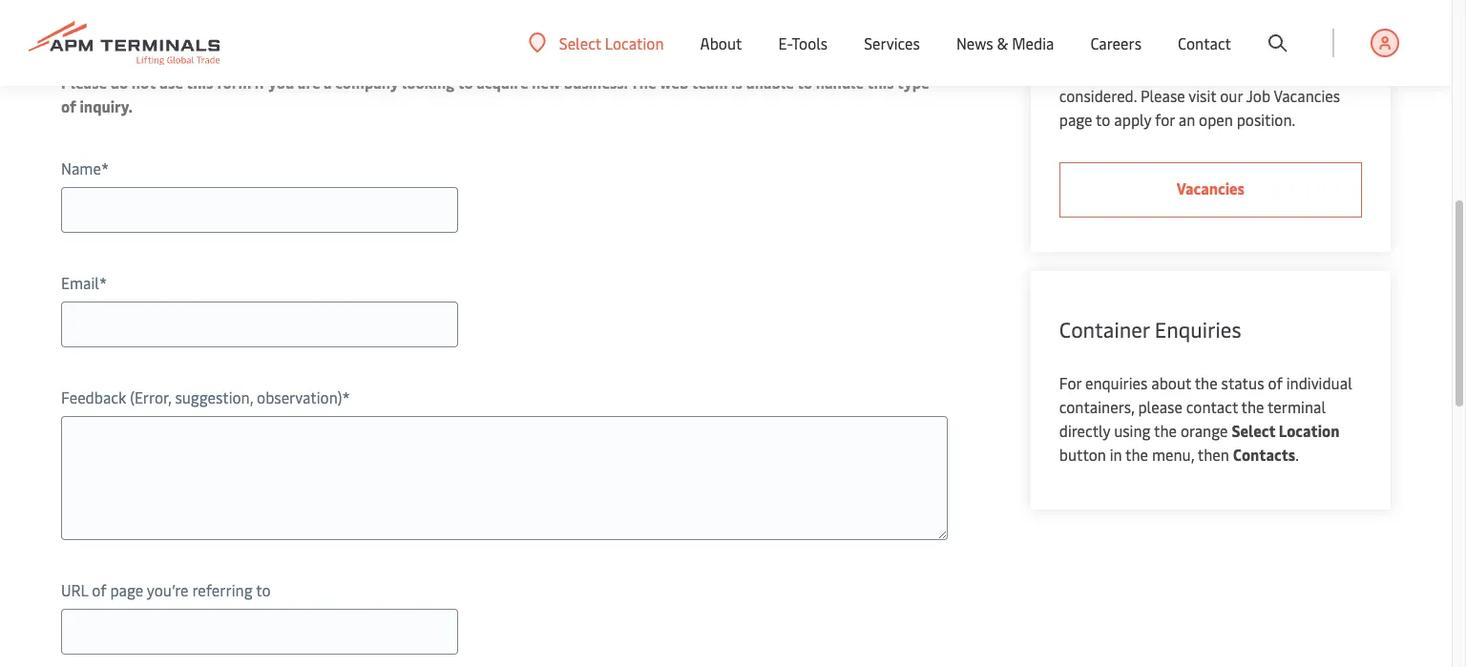 Task type: vqa. For each thing, say whether or not it's contained in the screenshot.
bottom of
yes



Task type: locate. For each thing, give the bounding box(es) containing it.
not left the use
[[132, 72, 156, 93]]

about
[[1152, 372, 1192, 393]]

1 horizontal spatial not
[[1265, 61, 1288, 82]]

provide up where
[[263, 0, 314, 7]]

location up the .
[[1280, 420, 1340, 441]]

1 vertical spatial for
[[1156, 109, 1175, 130]]

terminal
[[1268, 396, 1327, 417]]

of left "inquiry." on the top
[[61, 96, 76, 117]]

not left be
[[1265, 61, 1288, 82]]

Email text field
[[61, 302, 458, 348]]

please
[[61, 72, 107, 93], [1141, 85, 1186, 106]]

location for select location
[[605, 32, 664, 53]]

as
[[861, 0, 876, 7], [917, 0, 932, 7]]

location down best
[[605, 32, 664, 53]]

2 horizontal spatial of
[[1269, 372, 1283, 393]]

1 vertical spatial or
[[124, 10, 138, 31]]

contacts
[[1234, 444, 1296, 465]]

this right via
[[1171, 61, 1196, 82]]

the down the status
[[1242, 396, 1265, 417]]

this right the use
[[186, 72, 213, 93]]

where
[[271, 10, 313, 31]]

1 horizontal spatial select
[[1232, 420, 1276, 441]]

will
[[1237, 61, 1261, 82]]

observation)
[[257, 387, 342, 408]]

content
[[804, 0, 857, 7]]

do right we'll at the left top of page
[[581, 0, 599, 7]]

for left the taking
[[114, 0, 134, 7]]

inquiry.
[[80, 96, 133, 117]]

feedback
[[370, 0, 433, 7]]

provide
[[263, 0, 314, 7], [142, 10, 193, 31]]

use
[[159, 72, 183, 93]]

the left content
[[778, 0, 801, 7]]

do
[[581, 0, 599, 7], [110, 72, 128, 93]]

0 horizontal spatial provide
[[142, 10, 193, 31]]

best
[[629, 0, 658, 7]]

0 horizontal spatial form
[[217, 72, 251, 93]]

select for select location
[[559, 32, 602, 53]]

as left soon
[[861, 0, 876, 7]]

1 vertical spatial do
[[110, 72, 128, 93]]

or
[[701, 0, 715, 7], [124, 10, 138, 31]]

thanks
[[61, 0, 110, 7]]

for
[[114, 0, 134, 7], [1156, 109, 1175, 130]]

in
[[1110, 444, 1123, 465]]

for
[[1060, 372, 1082, 393]]

0 horizontal spatial not
[[132, 72, 156, 93]]

0 horizontal spatial select
[[559, 32, 602, 53]]

our for with
[[458, 0, 481, 7]]

0 horizontal spatial as
[[861, 0, 876, 7]]

vacancies link
[[1060, 162, 1363, 218]]

1 horizontal spatial as
[[917, 0, 932, 7]]

acquire
[[477, 72, 529, 93]]

1 horizontal spatial this
[[867, 72, 894, 93]]

our inside cvs received via this form will not be considered. please visit our job vacancies page to apply for an open position.
[[1221, 85, 1243, 106]]

1 vertical spatial page
[[110, 580, 143, 601]]

soon
[[880, 0, 913, 7]]

page
[[1060, 109, 1093, 130], [110, 580, 143, 601]]

taking
[[137, 0, 180, 7]]

vacancies
[[1274, 85, 1341, 106], [1177, 178, 1245, 199]]

new
[[532, 72, 561, 93]]

1 horizontal spatial form
[[1200, 61, 1234, 82]]

vacancies inside cvs received via this form will not be considered. please visit our job vacancies page to apply for an open position.
[[1274, 85, 1341, 106]]

not
[[1265, 61, 1288, 82], [132, 72, 156, 93]]

website.
[[484, 0, 540, 7]]

2 horizontal spatial our
[[1221, 85, 1243, 106]]

0 vertical spatial of
[[61, 96, 76, 117]]

to left 'fix'
[[662, 0, 676, 7]]

0 horizontal spatial our
[[458, 0, 481, 7]]

business.
[[564, 72, 628, 93]]

2 horizontal spatial this
[[1171, 61, 1196, 82]]

0 horizontal spatial for
[[114, 0, 134, 7]]

1 horizontal spatial for
[[1156, 109, 1175, 130]]

0 vertical spatial location
[[605, 32, 664, 53]]

1 vertical spatial location
[[1280, 420, 1340, 441]]

0 vertical spatial do
[[581, 0, 599, 7]]

0 horizontal spatial vacancies
[[1177, 178, 1245, 199]]

1 horizontal spatial of
[[92, 580, 106, 601]]

the right in on the bottom right of page
[[1126, 444, 1149, 465]]

as right soon
[[917, 0, 932, 7]]

vacancies down open at the top right of page
[[1177, 178, 1245, 199]]

1 horizontal spatial or
[[701, 0, 715, 7]]

if
[[255, 72, 265, 93]]

our left best
[[602, 0, 625, 7]]

to
[[244, 0, 259, 7], [662, 0, 676, 7], [458, 72, 473, 93], [797, 72, 813, 93], [1096, 109, 1111, 130], [256, 580, 271, 601]]

this left type
[[867, 72, 894, 93]]

you
[[269, 72, 294, 93]]

email
[[61, 272, 99, 293]]

1 horizontal spatial do
[[581, 0, 599, 7]]

0 vertical spatial provide
[[263, 0, 314, 7]]

for left an
[[1156, 109, 1175, 130]]

menu,
[[1153, 444, 1195, 465]]

0 vertical spatial page
[[1060, 109, 1093, 130]]

1 horizontal spatial page
[[1060, 109, 1093, 130]]

1 vertical spatial vacancies
[[1177, 178, 1245, 199]]

please down via
[[1141, 85, 1186, 106]]

form
[[1200, 61, 1234, 82], [217, 72, 251, 93]]

improve
[[719, 0, 774, 7]]

of
[[61, 96, 76, 117], [1269, 372, 1283, 393], [92, 580, 106, 601]]

0 vertical spatial select
[[559, 32, 602, 53]]

our left job
[[1221, 85, 1243, 106]]

with
[[337, 0, 367, 7]]

form inside cvs received via this form will not be considered. please visit our job vacancies page to apply for an open position.
[[1200, 61, 1234, 82]]

provide down the taking
[[142, 10, 193, 31]]

select
[[559, 32, 602, 53], [1232, 420, 1276, 441]]

0 horizontal spatial please
[[61, 72, 107, 93]]

contact
[[1178, 32, 1232, 53]]

page left you're
[[110, 580, 143, 601]]

0 vertical spatial vacancies
[[1274, 85, 1341, 106]]

of up the terminal
[[1269, 372, 1283, 393]]

0 horizontal spatial location
[[605, 32, 664, 53]]

vacancies down be
[[1274, 85, 1341, 106]]

1 vertical spatial of
[[1269, 372, 1283, 393]]

page inside cvs received via this form will not be considered. please visit our job vacancies page to apply for an open position.
[[1060, 109, 1093, 130]]

fix
[[680, 0, 697, 7]]

2 vertical spatial of
[[92, 580, 106, 601]]

1 horizontal spatial location
[[1280, 420, 1340, 441]]

this
[[1171, 61, 1196, 82], [186, 72, 213, 93], [867, 72, 894, 93]]

to inside cvs received via this form will not be considered. please visit our job vacancies page to apply for an open position.
[[1096, 109, 1111, 130]]

or down the taking
[[124, 10, 138, 31]]

select up contacts
[[1232, 420, 1276, 441]]

open
[[1200, 109, 1234, 130]]

do up "inquiry." on the top
[[110, 72, 128, 93]]

our right on
[[458, 0, 481, 7]]

be
[[1292, 61, 1309, 82]]

the
[[183, 0, 206, 7], [778, 0, 801, 7], [1195, 372, 1218, 393], [1242, 396, 1265, 417], [1155, 420, 1178, 441], [1126, 444, 1149, 465]]

0 horizontal spatial of
[[61, 96, 76, 117]]

to down the considered.
[[1096, 109, 1111, 130]]

our
[[458, 0, 481, 7], [602, 0, 625, 7], [1221, 85, 1243, 106]]

the down please
[[1155, 420, 1178, 441]]

on
[[437, 0, 454, 7]]

received
[[1088, 61, 1145, 82]]

1 horizontal spatial please
[[1141, 85, 1186, 106]]

or right 'fix'
[[701, 0, 715, 7]]

1 horizontal spatial vacancies
[[1274, 85, 1341, 106]]

status
[[1222, 372, 1265, 393]]

1 horizontal spatial provide
[[263, 0, 314, 7]]

Feedback (Error, suggestion, observation) text field
[[61, 416, 948, 541]]

using
[[1115, 420, 1151, 441]]

form left 'if'
[[217, 72, 251, 93]]

of right url
[[92, 580, 106, 601]]

orange
[[1181, 420, 1229, 441]]

location
[[605, 32, 664, 53], [1280, 420, 1340, 441]]

please up "inquiry." on the top
[[61, 72, 107, 93]]

0 vertical spatial or
[[701, 0, 715, 7]]

the
[[631, 72, 657, 93]]

container
[[1060, 315, 1150, 344]]

0 vertical spatial for
[[114, 0, 134, 7]]

please inside please do not use this form if you are a company looking to acquire new business. the web team is unable to handle this type of inquiry.
[[61, 72, 107, 93]]

individual
[[1287, 372, 1353, 393]]

select for select location button in the menu, then contacts .
[[1232, 420, 1276, 441]]

to left acquire
[[458, 72, 473, 93]]

location inside select location button in the menu, then contacts .
[[1280, 420, 1340, 441]]

page down the considered.
[[1060, 109, 1093, 130]]

(error,
[[130, 387, 171, 408]]

select up business.
[[559, 32, 602, 53]]

0 horizontal spatial do
[[110, 72, 128, 93]]

1 vertical spatial select
[[1232, 420, 1276, 441]]

form up the visit
[[1200, 61, 1234, 82]]

1 vertical spatial provide
[[142, 10, 193, 31]]

select inside select location button in the menu, then contacts .
[[1232, 420, 1276, 441]]



Task type: describe. For each thing, give the bounding box(es) containing it.
container enquiries
[[1060, 315, 1242, 344]]

the inside select location button in the menu, then contacts .
[[1126, 444, 1149, 465]]

assistance
[[197, 10, 268, 31]]

web
[[660, 72, 689, 93]]

the up contact
[[1195, 372, 1218, 393]]

not inside cvs received via this form will not be considered. please visit our job vacancies page to apply for an open position.
[[1265, 61, 1288, 82]]

apply
[[1115, 109, 1152, 130]]

cvs
[[1060, 61, 1084, 82]]

required.
[[317, 10, 378, 31]]

looking
[[402, 72, 455, 93]]

for inside thanks for taking the time to provide us with feedback on our website. we'll do our best to fix or improve the content as soon as possible, or provide assistance where required.
[[114, 0, 134, 7]]

0 horizontal spatial or
[[124, 10, 138, 31]]

to right the unable
[[797, 72, 813, 93]]

.
[[1296, 444, 1300, 465]]

of inside for enquiries about the status of individual containers, please contact the terminal directly using the orange
[[1269, 372, 1283, 393]]

contact button
[[1178, 0, 1232, 86]]

1 horizontal spatial our
[[602, 0, 625, 7]]

please do not use this form if you are a company looking to acquire new business. the web team is unable to handle this type of inquiry.
[[61, 72, 930, 117]]

Name text field
[[61, 187, 458, 233]]

possible,
[[61, 10, 121, 31]]

to right referring
[[256, 580, 271, 601]]

a
[[324, 72, 332, 93]]

feedback (error, suggestion, observation)
[[61, 387, 342, 408]]

enquiries
[[1086, 372, 1148, 393]]

button
[[1060, 444, 1107, 465]]

select location
[[559, 32, 664, 53]]

0 horizontal spatial page
[[110, 580, 143, 601]]

the left time
[[183, 0, 206, 7]]

do inside please do not use this form if you are a company looking to acquire new business. the web team is unable to handle this type of inquiry.
[[110, 72, 128, 93]]

we'll
[[544, 0, 577, 7]]

company
[[335, 72, 399, 93]]

us
[[317, 0, 333, 7]]

unable
[[746, 72, 794, 93]]

directly
[[1060, 420, 1111, 441]]

select location button in the menu, then contacts .
[[1060, 420, 1340, 465]]

containers,
[[1060, 396, 1135, 417]]

an
[[1179, 109, 1196, 130]]

url of page you're referring to
[[61, 580, 271, 601]]

select location button
[[529, 32, 664, 53]]

2 as from the left
[[917, 0, 932, 7]]

time
[[210, 0, 241, 7]]

is
[[732, 72, 743, 93]]

feedback
[[61, 387, 126, 408]]

not inside please do not use this form if you are a company looking to acquire new business. the web team is unable to handle this type of inquiry.
[[132, 72, 156, 93]]

location for select location button in the menu, then contacts .
[[1280, 420, 1340, 441]]

you're
[[147, 580, 189, 601]]

enquiries
[[1155, 315, 1242, 344]]

url
[[61, 580, 88, 601]]

for inside cvs received via this form will not be considered. please visit our job vacancies page to apply for an open position.
[[1156, 109, 1175, 130]]

type
[[897, 72, 930, 93]]

are
[[298, 72, 320, 93]]

to up "assistance" in the left of the page
[[244, 0, 259, 7]]

please
[[1139, 396, 1183, 417]]

of inside please do not use this form if you are a company looking to acquire new business. the web team is unable to handle this type of inquiry.
[[61, 96, 76, 117]]

considered.
[[1060, 85, 1137, 106]]

for enquiries about the status of individual containers, please contact the terminal directly using the orange
[[1060, 372, 1353, 441]]

0 horizontal spatial this
[[186, 72, 213, 93]]

do inside thanks for taking the time to provide us with feedback on our website. we'll do our best to fix or improve the content as soon as possible, or provide assistance where required.
[[581, 0, 599, 7]]

our for considered.
[[1221, 85, 1243, 106]]

via
[[1148, 61, 1167, 82]]

suggestion,
[[175, 387, 253, 408]]

please inside cvs received via this form will not be considered. please visit our job vacancies page to apply for an open position.
[[1141, 85, 1186, 106]]

referring
[[192, 580, 253, 601]]

cvs received via this form will not be considered. please visit our job vacancies page to apply for an open position.
[[1060, 61, 1341, 130]]

URL of page you're referring to text field
[[61, 609, 458, 655]]

then
[[1198, 444, 1230, 465]]

team
[[692, 72, 728, 93]]

handle
[[816, 72, 864, 93]]

this inside cvs received via this form will not be considered. please visit our job vacancies page to apply for an open position.
[[1171, 61, 1196, 82]]

visit
[[1189, 85, 1217, 106]]

form inside please do not use this form if you are a company looking to acquire new business. the web team is unable to handle this type of inquiry.
[[217, 72, 251, 93]]

thanks for taking the time to provide us with feedback on our website. we'll do our best to fix or improve the content as soon as possible, or provide assistance where required.
[[61, 0, 932, 31]]

job
[[1247, 85, 1271, 106]]

position.
[[1237, 109, 1296, 130]]

1 as from the left
[[861, 0, 876, 7]]

name
[[61, 158, 101, 179]]

contact
[[1187, 396, 1239, 417]]



